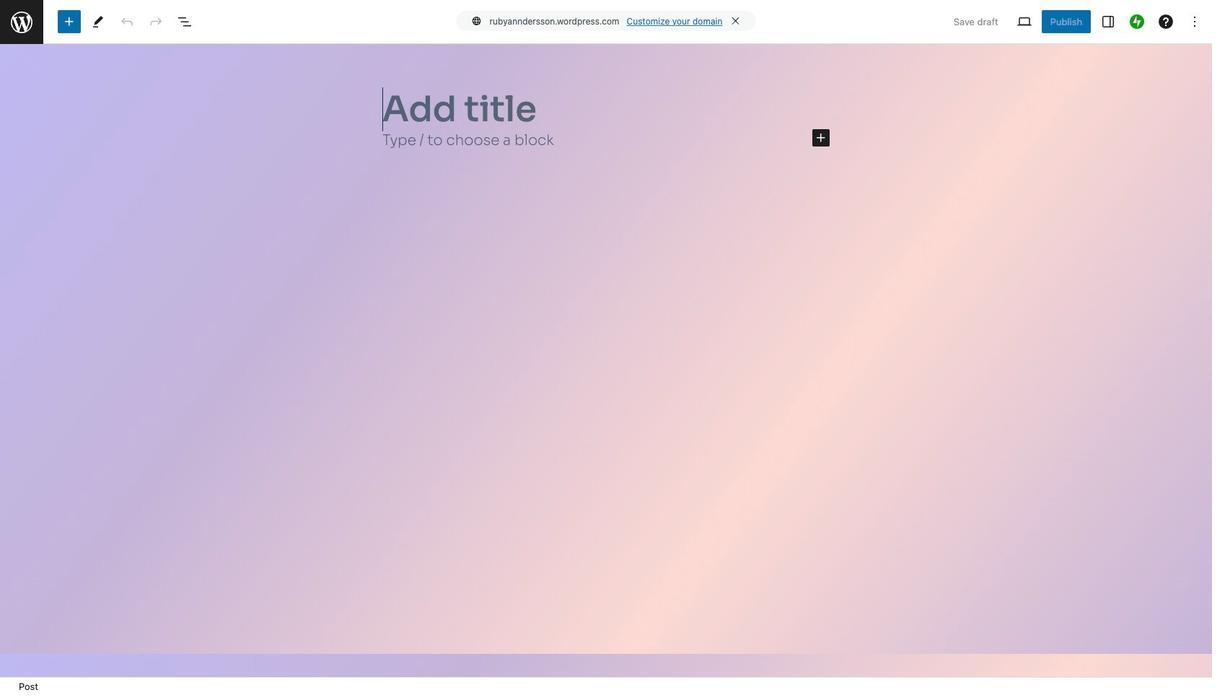 Task type: vqa. For each thing, say whether or not it's contained in the screenshot.
"Document Overview" image
yes



Task type: describe. For each thing, give the bounding box(es) containing it.
options image
[[1187, 13, 1204, 30]]

tools image
[[90, 13, 107, 30]]

jetpack image
[[1131, 14, 1145, 29]]

help image
[[1158, 13, 1175, 30]]

settings image
[[1100, 13, 1118, 30]]



Task type: locate. For each thing, give the bounding box(es) containing it.
redo image
[[147, 13, 165, 30]]

undo image
[[118, 13, 136, 30]]

editor content region
[[0, 44, 1213, 677]]

toggle block inserter image
[[61, 13, 78, 30]]

view image
[[1016, 13, 1034, 30]]

document overview image
[[176, 13, 194, 30]]



